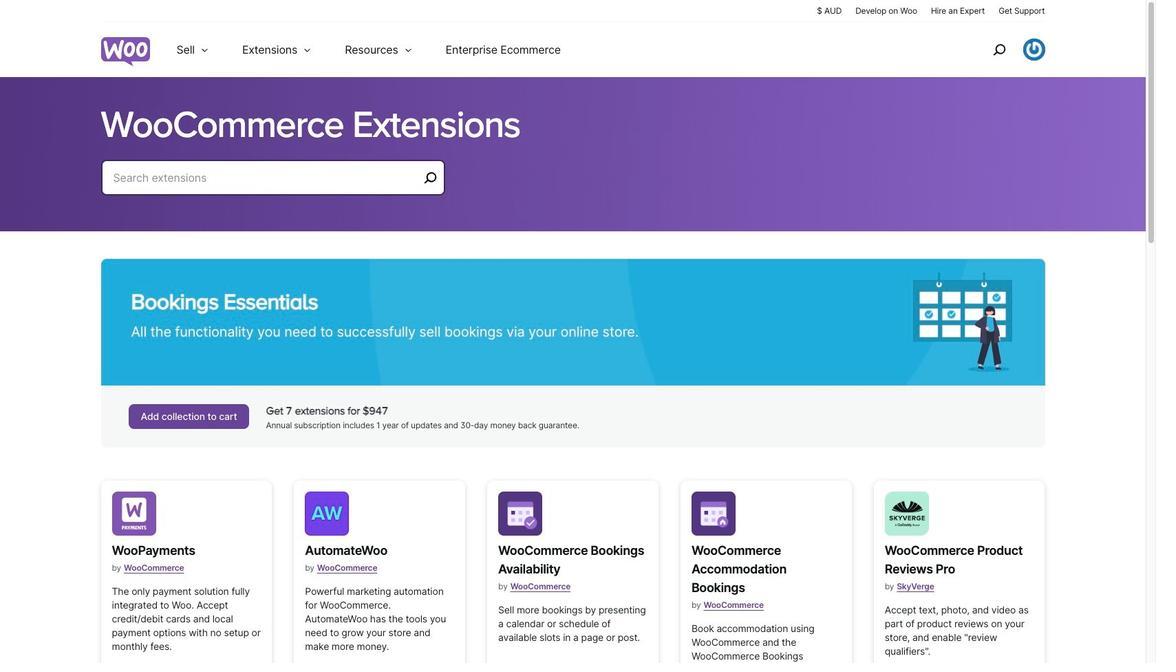 Task type: describe. For each thing, give the bounding box(es) containing it.
search image
[[988, 39, 1010, 61]]

Search extensions search field
[[113, 168, 419, 187]]

service navigation menu element
[[964, 27, 1046, 72]]



Task type: locate. For each thing, give the bounding box(es) containing it.
open account menu image
[[1024, 39, 1046, 61]]

None search field
[[101, 160, 445, 212]]



Task type: vqa. For each thing, say whether or not it's contained in the screenshot.
CIRCLE USER IMAGE
no



